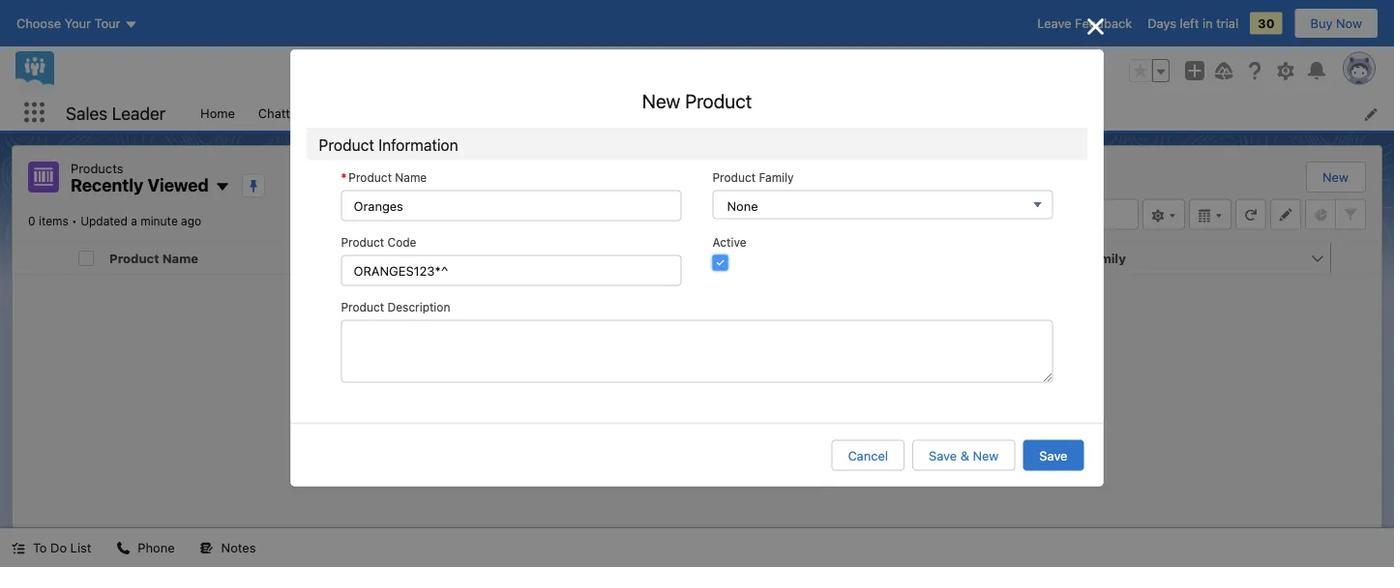 Task type: locate. For each thing, give the bounding box(es) containing it.
0 horizontal spatial product name
[[109, 251, 198, 265]]

0 horizontal spatial products
[[71, 161, 123, 175]]

None text field
[[341, 190, 682, 221]]

new right &
[[973, 448, 999, 463]]

1 vertical spatial description
[[388, 300, 450, 314]]

product name
[[349, 171, 427, 184], [109, 251, 198, 265]]

family
[[759, 171, 794, 184], [1086, 251, 1126, 265]]

to
[[33, 541, 47, 555]]

new down search... button
[[642, 89, 681, 112]]

text default image
[[12, 542, 25, 555], [117, 542, 130, 555]]

new product
[[642, 89, 752, 112]]

viewed
[[148, 175, 209, 195]]

display as table image
[[1189, 199, 1232, 230]]

save
[[929, 448, 957, 463], [1040, 448, 1068, 463]]

opportunities list item
[[710, 95, 839, 131]]

0 horizontal spatial text default image
[[12, 542, 25, 555]]

1 vertical spatial product family
[[1033, 251, 1126, 265]]

text default image inside phone button
[[117, 542, 130, 555]]

product name down minute at the left of the page
[[109, 251, 198, 265]]

new
[[642, 89, 681, 112], [1323, 170, 1349, 184], [973, 448, 999, 463]]

you
[[574, 368, 596, 383]]

1 vertical spatial name
[[162, 251, 198, 265]]

1 horizontal spatial product family
[[1033, 251, 1126, 265]]

product code
[[341, 236, 417, 249], [419, 251, 505, 265]]

updated
[[80, 214, 128, 228]]

None search field
[[907, 199, 1139, 230]]

inverse image
[[1084, 15, 1108, 38]]

product family down search recently viewed list view. search box
[[1033, 251, 1126, 265]]

name down ago
[[162, 251, 198, 265]]

0 horizontal spatial save
[[929, 448, 957, 463]]

0 vertical spatial description
[[779, 251, 851, 265]]

viewed
[[646, 368, 687, 383]]

Product Description text field
[[341, 320, 1053, 383]]

text default image inside to do list button
[[12, 542, 25, 555]]

product family inside 'button'
[[1033, 251, 1126, 265]]

1 horizontal spatial new
[[973, 448, 999, 463]]

opportunities
[[722, 105, 802, 120]]

new inside recently viewed|products|list view element
[[1323, 170, 1349, 184]]

in
[[1203, 16, 1213, 30]]

product inside product description button
[[726, 251, 776, 265]]

•
[[72, 214, 77, 228]]

save button
[[1023, 440, 1084, 471]]

phone
[[138, 541, 175, 555]]

products up updated
[[71, 161, 123, 175]]

1 vertical spatial new
[[1323, 170, 1349, 184]]

information
[[378, 135, 458, 154]]

search... button
[[474, 55, 861, 86]]

list
[[189, 95, 1395, 131]]

notes
[[221, 541, 256, 555]]

save for save & new
[[929, 448, 957, 463]]

accounts link
[[607, 95, 685, 131]]

0 horizontal spatial name
[[162, 251, 198, 265]]

action element
[[1332, 242, 1382, 274]]

new button
[[1308, 163, 1365, 192]]

item number image
[[13, 242, 71, 273]]

text default image left phone
[[117, 542, 130, 555]]

2 horizontal spatial new
[[1323, 170, 1349, 184]]

save inside save button
[[1040, 448, 1068, 463]]

product code element
[[411, 242, 730, 274]]

1 vertical spatial product description
[[341, 300, 450, 314]]

1 save from the left
[[929, 448, 957, 463]]

1 vertical spatial code
[[472, 251, 505, 265]]

phone button
[[105, 528, 186, 567]]

0 horizontal spatial new
[[642, 89, 681, 112]]

group
[[1129, 59, 1170, 82]]

sales leader
[[66, 102, 166, 123]]

text default image left the to
[[12, 542, 25, 555]]

cancel button
[[832, 440, 905, 471]]

items
[[39, 214, 68, 228]]

recently viewed
[[71, 175, 209, 195]]

save inside save & new button
[[929, 448, 957, 463]]

0 vertical spatial name
[[395, 171, 427, 184]]

1 vertical spatial products
[[714, 368, 767, 383]]

1 horizontal spatial product name
[[349, 171, 427, 184]]

products
[[71, 161, 123, 175], [714, 368, 767, 383]]

family down opportunities list item
[[759, 171, 794, 184]]

product information
[[319, 135, 458, 154]]

name inside product name button
[[162, 251, 198, 265]]

0 horizontal spatial family
[[759, 171, 794, 184]]

text default image
[[200, 542, 214, 555]]

0 vertical spatial product description
[[726, 251, 851, 265]]

feedback
[[1075, 16, 1133, 30]]

leave
[[1038, 16, 1072, 30]]

Active checkbox
[[713, 255, 728, 270]]

save left &
[[929, 448, 957, 463]]

product name inside button
[[109, 251, 198, 265]]

0 vertical spatial products
[[71, 161, 123, 175]]

1 horizontal spatial text default image
[[117, 542, 130, 555]]

text default image for to do list
[[12, 542, 25, 555]]

code inside button
[[472, 251, 505, 265]]

product family up none on the top of the page
[[713, 171, 794, 184]]

0 horizontal spatial product family
[[713, 171, 794, 184]]

product inside product name button
[[109, 251, 159, 265]]

name down information
[[395, 171, 427, 184]]

1 text default image from the left
[[12, 542, 25, 555]]

1 vertical spatial product name
[[109, 251, 198, 265]]

0 vertical spatial product code
[[341, 236, 417, 249]]

cell
[[71, 242, 102, 274]]

none search field inside recently viewed|products|list view element
[[907, 199, 1139, 230]]

product description
[[726, 251, 851, 265], [341, 300, 450, 314]]

2 vertical spatial new
[[973, 448, 999, 463]]

1 horizontal spatial product code
[[419, 251, 505, 265]]

recently
[[71, 175, 144, 195]]

1 horizontal spatial save
[[1040, 448, 1068, 463]]

products right any
[[714, 368, 767, 383]]

1 horizontal spatial code
[[472, 251, 505, 265]]

0 horizontal spatial code
[[388, 236, 417, 249]]

to do list button
[[0, 528, 103, 567]]

product family
[[713, 171, 794, 184], [1033, 251, 1126, 265]]

0 items • updated a minute ago
[[28, 214, 201, 228]]

product inside product code button
[[419, 251, 469, 265]]

2 text default image from the left
[[117, 542, 130, 555]]

1 vertical spatial product code
[[419, 251, 505, 265]]

0 vertical spatial product name
[[349, 171, 427, 184]]

product name button
[[102, 242, 390, 273]]

family down search recently viewed list view. search box
[[1086, 251, 1126, 265]]

save right &
[[1040, 448, 1068, 463]]

0 horizontal spatial product code
[[341, 236, 417, 249]]

1 horizontal spatial family
[[1086, 251, 1126, 265]]

&
[[961, 448, 970, 463]]

product inside product family 'button'
[[1033, 251, 1082, 265]]

notes button
[[188, 528, 268, 567]]

opportunities link
[[710, 95, 814, 131]]

description
[[779, 251, 851, 265], [388, 300, 450, 314]]

list item
[[527, 95, 607, 131]]

1 horizontal spatial description
[[779, 251, 851, 265]]

new up 'action' image
[[1323, 170, 1349, 184]]

30
[[1258, 16, 1275, 30]]

product name down product information
[[349, 171, 427, 184]]

product
[[685, 89, 752, 112], [319, 135, 374, 154], [349, 171, 392, 184], [713, 171, 756, 184], [341, 236, 384, 249], [109, 251, 159, 265], [419, 251, 469, 265], [726, 251, 776, 265], [1033, 251, 1082, 265], [341, 300, 384, 314]]

recently viewed|products|list view element
[[12, 145, 1383, 528]]

trial
[[1217, 16, 1239, 30]]

minute
[[141, 214, 178, 228]]

2 save from the left
[[1040, 448, 1068, 463]]

name
[[395, 171, 427, 184], [162, 251, 198, 265]]

0 vertical spatial new
[[642, 89, 681, 112]]

code
[[388, 236, 417, 249], [472, 251, 505, 265]]

0 horizontal spatial product description
[[341, 300, 450, 314]]

accounts
[[619, 105, 674, 120]]

home
[[200, 105, 235, 120]]

cell inside recently viewed|products|list view element
[[71, 242, 102, 274]]

1 vertical spatial family
[[1086, 251, 1126, 265]]

product family button
[[1025, 242, 1310, 273]]

buy now
[[1311, 16, 1363, 30]]

text default image for phone
[[117, 542, 130, 555]]

1 horizontal spatial product description
[[726, 251, 851, 265]]



Task type: vqa. For each thing, say whether or not it's contained in the screenshot.
Recently Viewed
yes



Task type: describe. For each thing, give the bounding box(es) containing it.
buy now button
[[1294, 8, 1379, 39]]

0 horizontal spatial description
[[388, 300, 450, 314]]

sales
[[66, 102, 108, 123]]

0
[[28, 214, 35, 228]]

home link
[[189, 95, 247, 131]]

do
[[50, 541, 67, 555]]

chatter link
[[247, 95, 314, 131]]

any
[[690, 368, 711, 383]]

accounts list item
[[607, 95, 710, 131]]

none button
[[713, 190, 1053, 219]]

0 vertical spatial code
[[388, 236, 417, 249]]

product code button
[[411, 242, 697, 273]]

product description element
[[718, 242, 1025, 274]]

Search Recently Viewed list view. search field
[[907, 199, 1139, 230]]

none
[[727, 198, 758, 213]]

a
[[131, 214, 137, 228]]

leave feedback
[[1038, 16, 1133, 30]]

0 vertical spatial family
[[759, 171, 794, 184]]

active
[[713, 236, 747, 249]]

product code inside button
[[419, 251, 505, 265]]

ago
[[181, 214, 201, 228]]

cancel
[[848, 448, 888, 463]]

product description button
[[718, 242, 1004, 273]]

save & new button
[[913, 440, 1016, 471]]

leader
[[112, 102, 166, 123]]

list containing home
[[189, 95, 1395, 131]]

new for new product
[[642, 89, 681, 112]]

recently viewed status
[[28, 214, 80, 228]]

save & new
[[929, 448, 999, 463]]

1 horizontal spatial products
[[714, 368, 767, 383]]

product family element
[[1025, 242, 1343, 274]]

leave feedback link
[[1038, 16, 1133, 30]]

list
[[70, 541, 91, 555]]

*
[[341, 171, 347, 184]]

new for new
[[1323, 170, 1349, 184]]

product name element
[[102, 242, 423, 274]]

Product Code text field
[[341, 255, 682, 286]]

description inside button
[[779, 251, 851, 265]]

product description inside button
[[726, 251, 851, 265]]

0 vertical spatial product family
[[713, 171, 794, 184]]

save for save
[[1040, 448, 1068, 463]]

item number element
[[13, 242, 71, 274]]

buy
[[1311, 16, 1333, 30]]

chatter
[[258, 105, 302, 120]]

left
[[1180, 16, 1199, 30]]

recently.
[[770, 368, 821, 383]]

days left in trial
[[1148, 16, 1239, 30]]

you haven't viewed any products recently.
[[574, 368, 821, 383]]

search...
[[511, 63, 563, 78]]

action image
[[1332, 242, 1382, 273]]

list view controls image
[[1143, 199, 1186, 230]]

family inside 'button'
[[1086, 251, 1126, 265]]

haven't
[[599, 368, 642, 383]]

1 horizontal spatial name
[[395, 171, 427, 184]]

now
[[1337, 16, 1363, 30]]

days
[[1148, 16, 1177, 30]]

to do list
[[33, 541, 91, 555]]



